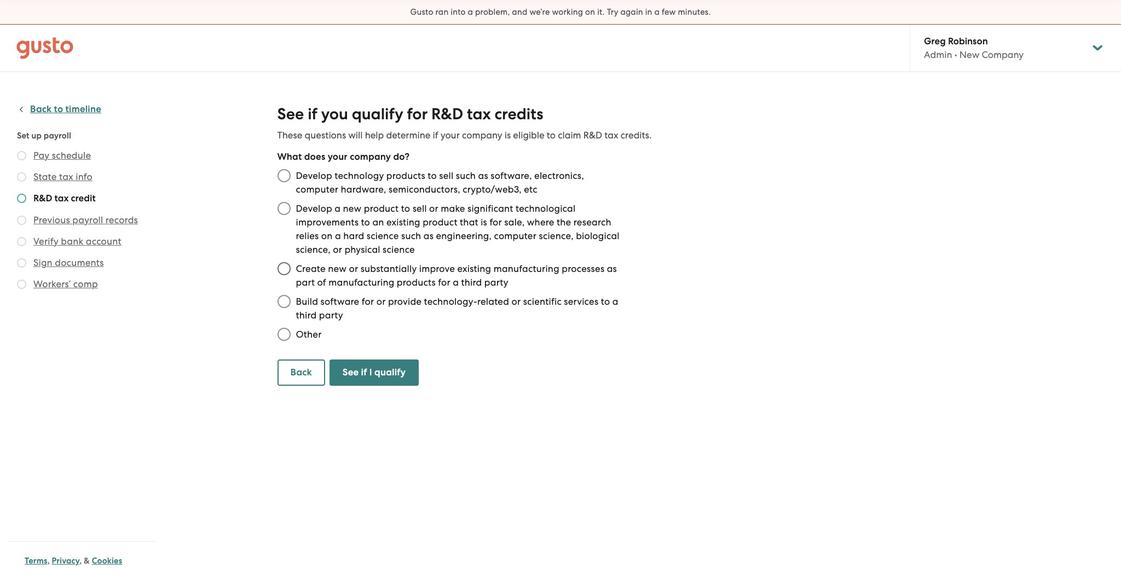 Task type: vqa. For each thing, say whether or not it's contained in the screenshot.
into
yes



Task type: describe. For each thing, give the bounding box(es) containing it.
create
[[296, 263, 326, 274]]

bank
[[61, 236, 83, 247]]

verify bank account button
[[33, 235, 121, 248]]

biological
[[576, 231, 620, 242]]

pay schedule button
[[33, 149, 91, 162]]

build
[[296, 296, 318, 307]]

these questions will help determine if your company is eligible to claim r&d tax credits.
[[277, 130, 652, 141]]

computer inside develop technology products to sell such as software, electronics, computer hardware, semiconductors, crypto/web3, etc
[[296, 184, 339, 195]]

into
[[451, 7, 466, 17]]

company
[[982, 49, 1024, 60]]

services
[[564, 296, 599, 307]]

see if you qualify for r&d tax credits
[[277, 105, 544, 124]]

workers' comp button
[[33, 278, 98, 291]]

crypto/web3,
[[463, 184, 522, 195]]

back to timeline
[[30, 104, 101, 115]]

third inside build software for or provide technology-related or scientific services to a third party
[[296, 310, 317, 321]]

0 horizontal spatial company
[[350, 151, 391, 163]]

Build software for or provide technology-related or scientific services to a third party radio
[[272, 290, 296, 314]]

back button
[[277, 360, 325, 386]]

sign documents button
[[33, 256, 104, 269]]

0 vertical spatial science,
[[539, 231, 574, 242]]

help
[[365, 130, 384, 141]]

back to timeline button
[[17, 103, 101, 116]]

to left an at the left top
[[361, 217, 370, 228]]

for inside build software for or provide technology-related or scientific services to a third party
[[362, 296, 374, 307]]

gusto ran into a problem, and we're working on it. try again in a few minutes.
[[411, 7, 711, 17]]

sign documents
[[33, 257, 104, 268]]

account
[[86, 236, 121, 247]]

if for see if you qualify for r&d tax credits
[[308, 105, 318, 124]]

it.
[[598, 7, 605, 17]]

previous
[[33, 215, 70, 226]]

and
[[512, 7, 528, 17]]

questions
[[305, 130, 346, 141]]

pay
[[33, 150, 49, 161]]

few
[[662, 7, 676, 17]]

records
[[106, 215, 138, 226]]

set up payroll
[[17, 131, 71, 141]]

develop technology products to sell such as software, electronics, computer hardware, semiconductors, crypto/web3, etc
[[296, 170, 584, 195]]

pay schedule
[[33, 150, 91, 161]]

technology
[[335, 170, 384, 181]]

try
[[607, 7, 619, 17]]

for inside "develop a new product to sell or make significant technological improvements to an existing product that is for sale, where the research relies on a hard science such as engineering, computer science, biological science, or physical science"
[[490, 217, 502, 228]]

or inside create new or substantially improve existing manufacturing processes as part of manufacturing products for a third party
[[349, 263, 358, 274]]

or left provide
[[377, 296, 386, 307]]

other
[[296, 329, 322, 340]]

1 check image from the top
[[17, 194, 26, 203]]

an
[[373, 217, 384, 228]]

1 vertical spatial product
[[423, 217, 458, 228]]

check image for state
[[17, 173, 26, 182]]

see if i qualify button
[[330, 360, 419, 386]]

workers'
[[33, 279, 71, 290]]

electronics,
[[535, 170, 584, 181]]

1 horizontal spatial r&d
[[432, 105, 464, 124]]

terms , privacy , & cookies
[[25, 556, 122, 566]]

software
[[321, 296, 360, 307]]

improve
[[419, 263, 455, 274]]

0 vertical spatial science
[[367, 231, 399, 242]]

home image
[[16, 37, 73, 59]]

you
[[321, 105, 348, 124]]

significant
[[468, 203, 514, 214]]

credits
[[495, 105, 544, 124]]

terms
[[25, 556, 47, 566]]

see for see if you qualify for r&d tax credits
[[277, 105, 304, 124]]

state tax info button
[[33, 170, 93, 183]]

up
[[31, 131, 42, 141]]

state
[[33, 171, 57, 182]]

will
[[348, 130, 363, 141]]

previous payroll records
[[33, 215, 138, 226]]

1 vertical spatial manufacturing
[[329, 277, 395, 288]]

the
[[557, 217, 571, 228]]

Other radio
[[272, 323, 296, 347]]

2 horizontal spatial r&d
[[584, 130, 603, 141]]

working
[[552, 7, 583, 17]]

software,
[[491, 170, 532, 181]]

tax left the credit
[[55, 193, 69, 204]]

products inside develop technology products to sell such as software, electronics, computer hardware, semiconductors, crypto/web3, etc
[[387, 170, 426, 181]]

0 vertical spatial is
[[505, 130, 511, 141]]

such inside develop technology products to sell such as software, electronics, computer hardware, semiconductors, crypto/web3, etc
[[456, 170, 476, 181]]

timeline
[[65, 104, 101, 115]]

to left the 'claim'
[[547, 130, 556, 141]]

a inside build software for or provide technology-related or scientific services to a third party
[[613, 296, 619, 307]]

0 horizontal spatial product
[[364, 203, 399, 214]]

payroll inside button
[[72, 215, 103, 226]]

comp
[[73, 279, 98, 290]]

as inside "develop a new product to sell or make significant technological improvements to an existing product that is for sale, where the research relies on a hard science such as engineering, computer science, biological science, or physical science"
[[424, 231, 434, 242]]

to inside develop technology products to sell such as software, electronics, computer hardware, semiconductors, crypto/web3, etc
[[428, 170, 437, 181]]

schedule
[[52, 150, 91, 161]]

greg
[[925, 36, 946, 47]]

1 horizontal spatial your
[[441, 130, 460, 141]]

related
[[478, 296, 509, 307]]

eligible
[[513, 130, 545, 141]]

tax inside button
[[59, 171, 73, 182]]

build software for or provide technology-related or scientific services to a third party
[[296, 296, 619, 321]]

substantially
[[361, 263, 417, 274]]

existing inside create new or substantially improve existing manufacturing processes as part of manufacturing products for a third party
[[458, 263, 491, 274]]

physical
[[345, 244, 381, 255]]

check image for sign
[[17, 259, 26, 268]]

develop a new product to sell or make significant technological improvements to an existing product that is for sale, where the research relies on a hard science such as engineering, computer science, biological science, or physical science
[[296, 203, 620, 255]]

sell inside develop technology products to sell such as software, electronics, computer hardware, semiconductors, crypto/web3, etc
[[439, 170, 454, 181]]

to inside build software for or provide technology-related or scientific services to a third party
[[601, 296, 610, 307]]

of
[[317, 277, 326, 288]]

tax left credits.
[[605, 130, 619, 141]]

cookies
[[92, 556, 122, 566]]

etc
[[524, 184, 538, 195]]

tax up these questions will help determine if your company is eligible to claim r&d tax credits.
[[467, 105, 491, 124]]



Task type: locate. For each thing, give the bounding box(es) containing it.
0 vertical spatial qualify
[[352, 105, 403, 124]]

create new or substantially improve existing manufacturing processes as part of manufacturing products for a third party
[[296, 263, 617, 288]]

do?
[[393, 151, 410, 163]]

as inside develop technology products to sell such as software, electronics, computer hardware, semiconductors, crypto/web3, etc
[[478, 170, 488, 181]]

computer down sale,
[[494, 231, 537, 242]]

1 horizontal spatial if
[[361, 367, 367, 378]]

if left "you"
[[308, 105, 318, 124]]

your right 'does'
[[328, 151, 348, 163]]

1 vertical spatial party
[[319, 310, 343, 321]]

to inside button
[[54, 104, 63, 115]]

processes
[[562, 263, 605, 274]]

if left i
[[361, 367, 367, 378]]

0 vertical spatial manufacturing
[[494, 263, 560, 274]]

existing
[[387, 217, 421, 228], [458, 263, 491, 274]]

0 vertical spatial sell
[[439, 170, 454, 181]]

a right into
[[468, 7, 473, 17]]

what does your company do?
[[277, 151, 410, 163]]

party
[[485, 277, 509, 288], [319, 310, 343, 321]]

back for back to timeline
[[30, 104, 52, 115]]

if inside button
[[361, 367, 367, 378]]

0 vertical spatial company
[[462, 130, 503, 141]]

2 horizontal spatial as
[[607, 263, 617, 274]]

0 horizontal spatial if
[[308, 105, 318, 124]]

existing right an at the left top
[[387, 217, 421, 228]]

0 horizontal spatial manufacturing
[[329, 277, 395, 288]]

check image left r&d tax credit
[[17, 194, 26, 203]]

check image for previous
[[17, 216, 26, 225]]

1 vertical spatial if
[[433, 130, 439, 141]]

sell
[[439, 170, 454, 181], [413, 203, 427, 214]]

a up "improvements"
[[335, 203, 341, 214]]

engineering,
[[436, 231, 492, 242]]

qualify right i
[[375, 367, 406, 378]]

gusto
[[411, 7, 434, 17]]

hardware,
[[341, 184, 386, 195]]

3 check image from the top
[[17, 280, 26, 289]]

again
[[621, 7, 643, 17]]

check image for pay
[[17, 151, 26, 160]]

0 vertical spatial your
[[441, 130, 460, 141]]

as inside create new or substantially improve existing manufacturing processes as part of manufacturing products for a third party
[[607, 263, 617, 274]]

manufacturing
[[494, 263, 560, 274], [329, 277, 395, 288]]

existing inside "develop a new product to sell or make significant technological improvements to an existing product that is for sale, where the research relies on a hard science such as engineering, computer science, biological science, or physical science"
[[387, 217, 421, 228]]

admin
[[925, 49, 953, 60]]

,
[[47, 556, 50, 566], [80, 556, 82, 566]]

develop
[[296, 170, 332, 181], [296, 203, 332, 214]]

to up semiconductors,
[[428, 170, 437, 181]]

party inside build software for or provide technology-related or scientific services to a third party
[[319, 310, 343, 321]]

1 vertical spatial sell
[[413, 203, 427, 214]]

1 horizontal spatial on
[[586, 7, 595, 17]]

1 vertical spatial develop
[[296, 203, 332, 214]]

0 vertical spatial such
[[456, 170, 476, 181]]

credit
[[71, 193, 96, 204]]

0 vertical spatial see
[[277, 105, 304, 124]]

r&d inside 'r&d tax credit' list
[[33, 193, 52, 204]]

0 vertical spatial computer
[[296, 184, 339, 195]]

for
[[407, 105, 428, 124], [490, 217, 502, 228], [438, 277, 451, 288], [362, 296, 374, 307]]

check image left pay
[[17, 151, 26, 160]]

r&d tax credit
[[33, 193, 96, 204]]

1 horizontal spatial existing
[[458, 263, 491, 274]]

0 horizontal spatial your
[[328, 151, 348, 163]]

your
[[441, 130, 460, 141], [328, 151, 348, 163]]

state tax info
[[33, 171, 93, 182]]

2 vertical spatial r&d
[[33, 193, 52, 204]]

0 vertical spatial back
[[30, 104, 52, 115]]

credits.
[[621, 130, 652, 141]]

0 vertical spatial check image
[[17, 194, 26, 203]]

research
[[574, 217, 612, 228]]

check image for workers'
[[17, 280, 26, 289]]

check image left the verify
[[17, 237, 26, 246]]

new
[[960, 49, 980, 60]]

new right create
[[328, 263, 347, 274]]

sell inside "develop a new product to sell or make significant technological improvements to an existing product that is for sale, where the research relies on a hard science such as engineering, computer science, biological science, or physical science"
[[413, 203, 427, 214]]

tax left 'info'
[[59, 171, 73, 182]]

0 vertical spatial develop
[[296, 170, 332, 181]]

see inside button
[[343, 367, 359, 378]]

0 vertical spatial third
[[461, 277, 482, 288]]

0 horizontal spatial as
[[424, 231, 434, 242]]

to left timeline
[[54, 104, 63, 115]]

technological
[[516, 203, 576, 214]]

0 horizontal spatial payroll
[[44, 131, 71, 141]]

on down "improvements"
[[321, 231, 333, 242]]

company
[[462, 130, 503, 141], [350, 151, 391, 163]]

party up related
[[485, 277, 509, 288]]

back
[[30, 104, 52, 115], [291, 367, 312, 378]]

science up substantially
[[383, 244, 415, 255]]

2 vertical spatial as
[[607, 263, 617, 274]]

check image
[[17, 194, 26, 203], [17, 259, 26, 268], [17, 280, 26, 289]]

0 vertical spatial if
[[308, 105, 318, 124]]

1 horizontal spatial product
[[423, 217, 458, 228]]

2 develop from the top
[[296, 203, 332, 214]]

new inside "develop a new product to sell or make significant technological improvements to an existing product that is for sale, where the research relies on a hard science such as engineering, computer science, biological science, or physical science"
[[343, 203, 362, 214]]

1 vertical spatial company
[[350, 151, 391, 163]]

product down make at left top
[[423, 217, 458, 228]]

0 horizontal spatial on
[[321, 231, 333, 242]]

develop for develop technology products to sell such as software, electronics, computer hardware, semiconductors, crypto/web3, etc
[[296, 170, 332, 181]]

is left eligible
[[505, 130, 511, 141]]

on inside "develop a new product to sell or make significant technological improvements to an existing product that is for sale, where the research relies on a hard science such as engineering, computer science, biological science, or physical science"
[[321, 231, 333, 242]]

1 vertical spatial science
[[383, 244, 415, 255]]

0 horizontal spatial back
[[30, 104, 52, 115]]

0 horizontal spatial computer
[[296, 184, 339, 195]]

back inside the back button
[[291, 367, 312, 378]]

r&d up these questions will help determine if your company is eligible to claim r&d tax credits.
[[432, 105, 464, 124]]

1 vertical spatial see
[[343, 367, 359, 378]]

improvements
[[296, 217, 359, 228]]

, left privacy
[[47, 556, 50, 566]]

0 horizontal spatial see
[[277, 105, 304, 124]]

Develop a new product to sell or make significant technological improvements to an existing product that is for sale, where the research relies on a hard science such as engineering, computer science, biological science, or physical science radio
[[272, 197, 296, 221]]

, left &
[[80, 556, 82, 566]]

back for back
[[291, 367, 312, 378]]

1 horizontal spatial science,
[[539, 231, 574, 242]]

as up crypto/web3,
[[478, 170, 488, 181]]

claim
[[558, 130, 581, 141]]

determine
[[386, 130, 431, 141]]

Develop technology products to sell such as software, electronics, computer hardware, semiconductors, crypto/web3, etc radio
[[272, 164, 296, 188]]

1 horizontal spatial see
[[343, 367, 359, 378]]

payroll up 'pay schedule'
[[44, 131, 71, 141]]

2 check image from the top
[[17, 259, 26, 268]]

0 vertical spatial product
[[364, 203, 399, 214]]

sale,
[[505, 217, 525, 228]]

to
[[54, 104, 63, 115], [547, 130, 556, 141], [428, 170, 437, 181], [401, 203, 410, 214], [361, 217, 370, 228], [601, 296, 610, 307]]

1 horizontal spatial such
[[456, 170, 476, 181]]

1 horizontal spatial party
[[485, 277, 509, 288]]

such inside "develop a new product to sell or make significant technological improvements to an existing product that is for sale, where the research relies on a hard science such as engineering, computer science, biological science, or physical science"
[[401, 231, 421, 242]]

a right services
[[613, 296, 619, 307]]

third down build
[[296, 310, 317, 321]]

see for see if i qualify
[[343, 367, 359, 378]]

your right determine
[[441, 130, 460, 141]]

to right services
[[601, 296, 610, 307]]

for inside create new or substantially improve existing manufacturing processes as part of manufacturing products for a third party
[[438, 277, 451, 288]]

0 vertical spatial existing
[[387, 217, 421, 228]]

1 vertical spatial back
[[291, 367, 312, 378]]

2 horizontal spatial if
[[433, 130, 439, 141]]

1 horizontal spatial third
[[461, 277, 482, 288]]

1 vertical spatial science,
[[296, 244, 331, 255]]

products up provide
[[397, 277, 436, 288]]

1 vertical spatial check image
[[17, 259, 26, 268]]

sell up semiconductors,
[[439, 170, 454, 181]]

technology-
[[424, 296, 478, 307]]

make
[[441, 203, 465, 214]]

1 vertical spatial qualify
[[375, 367, 406, 378]]

0 vertical spatial new
[[343, 203, 362, 214]]

payroll
[[44, 131, 71, 141], [72, 215, 103, 226]]

scientific
[[523, 296, 562, 307]]

0 vertical spatial on
[[586, 7, 595, 17]]

party inside create new or substantially improve existing manufacturing processes as part of manufacturing products for a third party
[[485, 277, 509, 288]]

sell down semiconductors,
[[413, 203, 427, 214]]

r&d down state
[[33, 193, 52, 204]]

2 , from the left
[[80, 556, 82, 566]]

as up improve
[[424, 231, 434, 242]]

1 vertical spatial new
[[328, 263, 347, 274]]

0 horizontal spatial science,
[[296, 244, 331, 255]]

back down other
[[291, 367, 312, 378]]

on
[[586, 7, 595, 17], [321, 231, 333, 242]]

products inside create new or substantially improve existing manufacturing processes as part of manufacturing products for a third party
[[397, 277, 436, 288]]

1 horizontal spatial back
[[291, 367, 312, 378]]

1 vertical spatial computer
[[494, 231, 537, 242]]

develop inside "develop a new product to sell or make significant technological improvements to an existing product that is for sale, where the research relies on a hard science such as engineering, computer science, biological science, or physical science"
[[296, 203, 332, 214]]

1 vertical spatial as
[[424, 231, 434, 242]]

back up set up payroll
[[30, 104, 52, 115]]

for right software
[[362, 296, 374, 307]]

1 horizontal spatial as
[[478, 170, 488, 181]]

develop up "improvements"
[[296, 203, 332, 214]]

see left i
[[343, 367, 359, 378]]

check image
[[17, 151, 26, 160], [17, 173, 26, 182], [17, 216, 26, 225], [17, 237, 26, 246]]

back inside back to timeline button
[[30, 104, 52, 115]]

Create new or substantially improve existing manufacturing processes as part of manufacturing products for a third party radio
[[272, 257, 296, 281]]

or left make at left top
[[429, 203, 439, 214]]

relies
[[296, 231, 319, 242]]

if for see if i qualify
[[361, 367, 367, 378]]

privacy
[[52, 556, 80, 566]]

to down semiconductors,
[[401, 203, 410, 214]]

2 vertical spatial if
[[361, 367, 367, 378]]

new inside create new or substantially improve existing manufacturing processes as part of manufacturing products for a third party
[[328, 263, 347, 274]]

develop inside develop technology products to sell such as software, electronics, computer hardware, semiconductors, crypto/web3, etc
[[296, 170, 332, 181]]

1 horizontal spatial manufacturing
[[494, 263, 560, 274]]

privacy link
[[52, 556, 80, 566]]

check image left state
[[17, 173, 26, 182]]

1 vertical spatial products
[[397, 277, 436, 288]]

computer down 'does'
[[296, 184, 339, 195]]

2 vertical spatial check image
[[17, 280, 26, 289]]

0 vertical spatial payroll
[[44, 131, 71, 141]]

manufacturing up software
[[329, 277, 395, 288]]

see if i qualify
[[343, 367, 406, 378]]

we're
[[530, 7, 550, 17]]

as
[[478, 170, 488, 181], [424, 231, 434, 242], [607, 263, 617, 274]]

0 vertical spatial party
[[485, 277, 509, 288]]

2 check image from the top
[[17, 173, 26, 182]]

part
[[296, 277, 315, 288]]

•
[[955, 49, 958, 60]]

these
[[277, 130, 303, 141]]

1 check image from the top
[[17, 151, 26, 160]]

existing down the engineering,
[[458, 263, 491, 274]]

0 horizontal spatial r&d
[[33, 193, 52, 204]]

i
[[370, 367, 372, 378]]

1 horizontal spatial computer
[[494, 231, 537, 242]]

a inside create new or substantially improve existing manufacturing processes as part of manufacturing products for a third party
[[453, 277, 459, 288]]

1 horizontal spatial payroll
[[72, 215, 103, 226]]

cookies button
[[92, 555, 122, 568]]

hard
[[344, 231, 364, 242]]

problem,
[[475, 7, 510, 17]]

1 vertical spatial such
[[401, 231, 421, 242]]

science down an at the left top
[[367, 231, 399, 242]]

0 horizontal spatial third
[[296, 310, 317, 321]]

1 vertical spatial on
[[321, 231, 333, 242]]

1 vertical spatial is
[[481, 217, 487, 228]]

manufacturing up scientific
[[494, 263, 560, 274]]

1 vertical spatial r&d
[[584, 130, 603, 141]]

products down do?
[[387, 170, 426, 181]]

a right in
[[655, 7, 660, 17]]

1 vertical spatial payroll
[[72, 215, 103, 226]]

does
[[304, 151, 326, 163]]

0 horizontal spatial existing
[[387, 217, 421, 228]]

computer inside "develop a new product to sell or make significant technological improvements to an existing product that is for sale, where the research relies on a hard science such as engineering, computer science, biological science, or physical science"
[[494, 231, 537, 242]]

1 develop from the top
[[296, 170, 332, 181]]

0 vertical spatial as
[[478, 170, 488, 181]]

or right related
[[512, 296, 521, 307]]

terms link
[[25, 556, 47, 566]]

provide
[[388, 296, 422, 307]]

product up an at the left top
[[364, 203, 399, 214]]

a left the hard on the top left
[[335, 231, 341, 242]]

see
[[277, 105, 304, 124], [343, 367, 359, 378]]

or left physical
[[333, 244, 342, 255]]

is right the that
[[481, 217, 487, 228]]

payroll down the credit
[[72, 215, 103, 226]]

see up these on the top of the page
[[277, 105, 304, 124]]

1 horizontal spatial ,
[[80, 556, 82, 566]]

a up technology-
[[453, 277, 459, 288]]

0 horizontal spatial is
[[481, 217, 487, 228]]

third inside create new or substantially improve existing manufacturing processes as part of manufacturing products for a third party
[[461, 277, 482, 288]]

qualify for you
[[352, 105, 403, 124]]

for down 'significant'
[[490, 217, 502, 228]]

1 vertical spatial third
[[296, 310, 317, 321]]

verify
[[33, 236, 59, 247]]

set
[[17, 131, 29, 141]]

1 horizontal spatial sell
[[439, 170, 454, 181]]

1 vertical spatial your
[[328, 151, 348, 163]]

1 horizontal spatial company
[[462, 130, 503, 141]]

or down physical
[[349, 263, 358, 274]]

0 horizontal spatial party
[[319, 310, 343, 321]]

3 check image from the top
[[17, 216, 26, 225]]

0 horizontal spatial ,
[[47, 556, 50, 566]]

1 , from the left
[[47, 556, 50, 566]]

for up determine
[[407, 105, 428, 124]]

develop for develop a new product to sell or make significant technological improvements to an existing product that is for sale, where the research relies on a hard science such as engineering, computer science, biological science, or physical science
[[296, 203, 332, 214]]

for down improve
[[438, 277, 451, 288]]

science
[[367, 231, 399, 242], [383, 244, 415, 255]]

party down software
[[319, 310, 343, 321]]

company up the "technology"
[[350, 151, 391, 163]]

on left the it.
[[586, 7, 595, 17]]

check image for verify
[[17, 237, 26, 246]]

check image left the sign
[[17, 259, 26, 268]]

if right determine
[[433, 130, 439, 141]]

new down hardware,
[[343, 203, 362, 214]]

company down 'credits'
[[462, 130, 503, 141]]

as right processes
[[607, 263, 617, 274]]

qualify inside button
[[375, 367, 406, 378]]

&
[[84, 556, 90, 566]]

science, down relies
[[296, 244, 331, 255]]

check image left the workers'
[[17, 280, 26, 289]]

ran
[[436, 7, 449, 17]]

develop down 'does'
[[296, 170, 332, 181]]

third
[[461, 277, 482, 288], [296, 310, 317, 321]]

or
[[429, 203, 439, 214], [333, 244, 342, 255], [349, 263, 358, 274], [377, 296, 386, 307], [512, 296, 521, 307]]

verify bank account
[[33, 236, 121, 247]]

0 vertical spatial r&d
[[432, 105, 464, 124]]

0 horizontal spatial such
[[401, 231, 421, 242]]

0 vertical spatial products
[[387, 170, 426, 181]]

1 horizontal spatial is
[[505, 130, 511, 141]]

qualify for i
[[375, 367, 406, 378]]

4 check image from the top
[[17, 237, 26, 246]]

minutes.
[[678, 7, 711, 17]]

info
[[76, 171, 93, 182]]

is inside "develop a new product to sell or make significant technological improvements to an existing product that is for sale, where the research relies on a hard science such as engineering, computer science, biological science, or physical science"
[[481, 217, 487, 228]]

workers' comp
[[33, 279, 98, 290]]

0 horizontal spatial sell
[[413, 203, 427, 214]]

such up substantially
[[401, 231, 421, 242]]

third up technology-
[[461, 277, 482, 288]]

science, down 'the'
[[539, 231, 574, 242]]

sign
[[33, 257, 53, 268]]

r&d right the 'claim'
[[584, 130, 603, 141]]

check image left previous
[[17, 216, 26, 225]]

such up crypto/web3,
[[456, 170, 476, 181]]

r&d tax credit list
[[17, 149, 152, 293]]

1 vertical spatial existing
[[458, 263, 491, 274]]

qualify up help
[[352, 105, 403, 124]]



